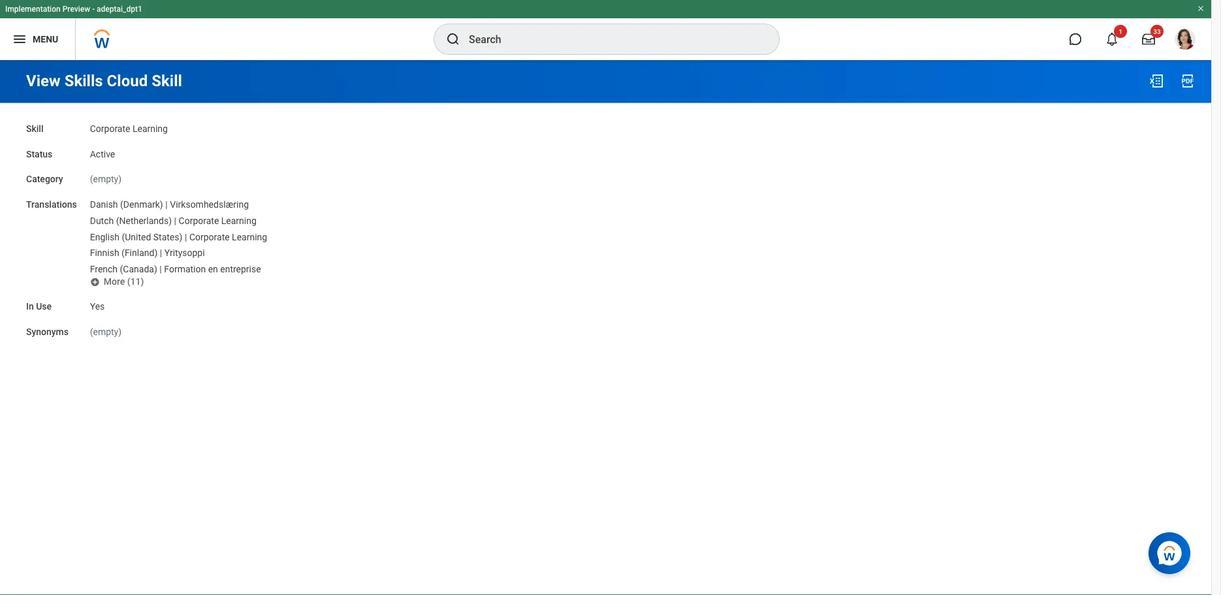 Task type: describe. For each thing, give the bounding box(es) containing it.
(united
[[122, 231, 151, 242]]

danish (denmark) | virksomhedslæring element
[[90, 196, 249, 210]]

states) | corporate
[[153, 231, 230, 242]]

menu banner
[[0, 0, 1212, 60]]

menu button
[[0, 18, 75, 60]]

0 horizontal spatial skill
[[26, 123, 43, 134]]

entreprise
[[220, 264, 261, 275]]

translations
[[26, 199, 77, 210]]

in use
[[26, 301, 52, 312]]

in use element
[[90, 293, 105, 313]]

use
[[36, 301, 52, 312]]

items selected list
[[90, 196, 267, 275]]

0 vertical spatial skill
[[152, 72, 182, 90]]

view skills cloud skill main content
[[0, 60, 1212, 351]]

(11)
[[127, 277, 144, 287]]

(empty) for category
[[90, 174, 122, 185]]

2 vertical spatial learning
[[232, 231, 267, 242]]

(canada) | formation
[[120, 264, 206, 275]]

en
[[208, 264, 218, 275]]

-
[[92, 5, 95, 14]]

Search Workday  search field
[[469, 25, 753, 54]]

active
[[90, 148, 115, 159]]

skills
[[64, 72, 103, 90]]

search image
[[446, 31, 461, 47]]

dutch
[[90, 215, 114, 226]]

cloud
[[107, 72, 148, 90]]

notifications large image
[[1106, 33, 1119, 46]]

implementation preview -   adeptai_dpt1
[[5, 5, 142, 14]]

adeptai_dpt1
[[97, 5, 142, 14]]

finnish (finland) | yritysoppi element
[[90, 245, 205, 258]]

(finland) | yritysoppi
[[122, 248, 205, 258]]

skill element
[[90, 115, 168, 135]]

profile logan mcneil image
[[1175, 29, 1196, 52]]

33
[[1154, 27, 1161, 35]]

french
[[90, 264, 118, 275]]

inbox large image
[[1143, 33, 1156, 46]]

view printable version (pdf) image
[[1181, 73, 1196, 89]]



Task type: locate. For each thing, give the bounding box(es) containing it.
status element
[[90, 141, 115, 160]]

1
[[1119, 27, 1123, 35]]

(netherlands) | corporate
[[116, 215, 219, 226]]

0 vertical spatial learning
[[133, 123, 168, 134]]

0 vertical spatial (empty)
[[90, 174, 122, 185]]

(empty) for synonyms
[[90, 327, 122, 337]]

skill
[[152, 72, 182, 90], [26, 123, 43, 134]]

corporate learning
[[90, 123, 168, 134]]

english (united states) | corporate learning element
[[90, 229, 267, 242]]

(empty) down yes
[[90, 327, 122, 337]]

danish (denmark) | virksomhedslæring dutch (netherlands) | corporate learning english (united states) | corporate learning finnish (finland) | yritysoppi french (canada) | formation en entreprise
[[90, 199, 267, 275]]

1 vertical spatial (empty)
[[90, 327, 122, 337]]

corporate
[[90, 123, 130, 134]]

export to excel image
[[1149, 73, 1165, 89]]

english
[[90, 231, 120, 242]]

learning
[[133, 123, 168, 134], [221, 215, 257, 226], [232, 231, 267, 242]]

in
[[26, 301, 34, 312]]

yes
[[90, 301, 105, 312]]

(empty) up danish
[[90, 174, 122, 185]]

1 vertical spatial skill
[[26, 123, 43, 134]]

danish
[[90, 199, 118, 210]]

more
[[104, 277, 125, 287]]

view
[[26, 72, 61, 90]]

status
[[26, 148, 52, 159]]

justify image
[[12, 31, 27, 47]]

more (11) button
[[90, 275, 145, 288]]

1 (empty) from the top
[[90, 174, 122, 185]]

1 button
[[1098, 25, 1128, 54]]

french (canada) | formation en entreprise element
[[90, 261, 261, 275]]

(denmark) | virksomhedslæring
[[120, 199, 249, 210]]

implementation
[[5, 5, 61, 14]]

1 vertical spatial learning
[[221, 215, 257, 226]]

finnish
[[90, 248, 119, 258]]

synonyms
[[26, 327, 69, 337]]

(empty)
[[90, 174, 122, 185], [90, 327, 122, 337]]

learning inside skill 'element'
[[133, 123, 168, 134]]

1 horizontal spatial skill
[[152, 72, 182, 90]]

33 button
[[1135, 25, 1164, 54]]

menu
[[33, 34, 58, 45]]

view skills cloud skill
[[26, 72, 182, 90]]

more (11)
[[104, 277, 144, 287]]

2 (empty) from the top
[[90, 327, 122, 337]]

preview
[[63, 5, 90, 14]]

close environment banner image
[[1198, 5, 1205, 12]]

category
[[26, 174, 63, 185]]

dutch (netherlands) | corporate learning element
[[90, 213, 257, 226]]

skill right cloud
[[152, 72, 182, 90]]

skill up status
[[26, 123, 43, 134]]



Task type: vqa. For each thing, say whether or not it's contained in the screenshot.


